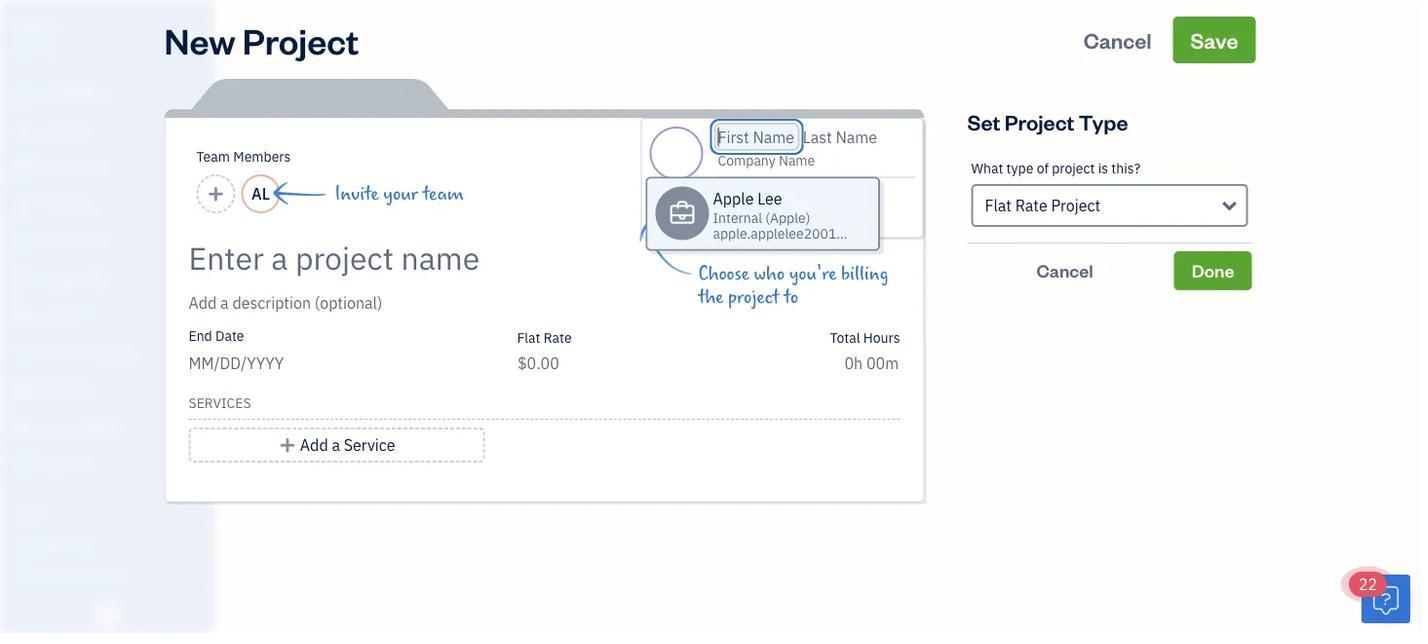 Task type: vqa. For each thing, say whether or not it's contained in the screenshot.
Estimate
no



Task type: locate. For each thing, give the bounding box(es) containing it.
1 vertical spatial flat
[[517, 328, 540, 347]]

0 horizontal spatial apple
[[16, 17, 57, 38]]

Amount (USD) text field
[[517, 353, 560, 374]]

what type of project is this? element
[[967, 145, 1252, 244]]

1 vertical spatial cancel
[[1037, 259, 1093, 282]]

cancel down "flat rate project"
[[1037, 259, 1093, 282]]

1 vertical spatial project
[[728, 287, 779, 308]]

0 vertical spatial project
[[243, 17, 359, 63]]

rate
[[1015, 195, 1048, 216], [544, 328, 572, 347]]

team
[[196, 148, 230, 166]]

Last Name text field
[[803, 127, 878, 147]]

1 vertical spatial rate
[[544, 328, 572, 347]]

Project Name text field
[[189, 239, 725, 278]]

payment image
[[13, 233, 36, 252]]

Email Address text field
[[747, 186, 836, 204]]

apple inside apple lee internal (apple) apple.applelee2001@gmail.com
[[713, 188, 754, 209]]

1 vertical spatial apple
[[713, 188, 754, 209]]

apple lee internal (apple) apple.applelee2001@gmail.com
[[713, 188, 912, 242]]

add a service button
[[189, 428, 485, 463]]

apple inside main element
[[16, 17, 57, 38]]

report image
[[13, 455, 36, 475]]

0 vertical spatial apple
[[16, 17, 57, 38]]

the
[[698, 287, 724, 308]]

resource center badge image
[[1362, 575, 1410, 624]]

end
[[189, 327, 212, 345]]

cancel
[[1084, 26, 1152, 54], [1037, 259, 1093, 282]]

al
[[252, 184, 270, 204]]

0 horizontal spatial flat
[[517, 328, 540, 347]]

0 vertical spatial flat
[[985, 195, 1012, 216]]

freshbooks image
[[92, 602, 123, 626]]

1 horizontal spatial project
[[1052, 159, 1095, 177]]

cancel button up 'type'
[[1066, 17, 1169, 63]]

set project type
[[967, 108, 1128, 135]]

invoice image
[[13, 196, 36, 215]]

a
[[332, 435, 340, 456]]

type
[[1006, 159, 1034, 177]]

add
[[300, 435, 328, 456]]

rate up amount (usd) text box
[[544, 328, 572, 347]]

project
[[1052, 159, 1095, 177], [728, 287, 779, 308]]

flat up amount (usd) text box
[[517, 328, 540, 347]]

rate for flat rate
[[544, 328, 572, 347]]

rate inside flat rate project field
[[1015, 195, 1048, 216]]

owner
[[16, 39, 52, 55]]

2 vertical spatial project
[[1051, 195, 1101, 216]]

timer image
[[13, 344, 36, 364]]

project
[[243, 17, 359, 63], [1005, 108, 1075, 135], [1051, 195, 1101, 216]]

project down 'who'
[[728, 287, 779, 308]]

0 horizontal spatial project
[[728, 287, 779, 308]]

cancel button
[[1066, 17, 1169, 63], [967, 251, 1163, 290]]

apple up phone image
[[713, 188, 754, 209]]

members
[[233, 148, 291, 166]]

new project
[[164, 17, 359, 63]]

1 horizontal spatial rate
[[1015, 195, 1048, 216]]

cancel button down "flat rate project"
[[967, 251, 1163, 290]]

set
[[967, 108, 1000, 135]]

0 vertical spatial cancel
[[1084, 26, 1152, 54]]

0 vertical spatial rate
[[1015, 195, 1048, 216]]

total hours
[[830, 328, 900, 347]]

apple
[[16, 17, 57, 38], [713, 188, 754, 209]]

22 button
[[1349, 572, 1410, 624]]

1 horizontal spatial apple
[[713, 188, 754, 209]]

apps image
[[15, 505, 209, 520]]

date
[[215, 327, 244, 345]]

total
[[830, 328, 860, 347]]

0 horizontal spatial rate
[[544, 328, 572, 347]]

main element
[[0, 0, 263, 634]]

money image
[[13, 381, 36, 401]]

flat for flat rate
[[517, 328, 540, 347]]

project left is
[[1052, 159, 1095, 177]]

1 vertical spatial project
[[1005, 108, 1075, 135]]

your
[[383, 183, 418, 205]]

this?
[[1111, 159, 1141, 177]]

team members
[[196, 148, 291, 166]]

apple for lee
[[713, 188, 754, 209]]

client image
[[13, 122, 36, 141]]

flat inside flat rate project field
[[985, 195, 1012, 216]]

invite your team
[[335, 183, 464, 205]]

flat down "what"
[[985, 195, 1012, 216]]

End date in  format text field
[[189, 353, 426, 374]]

flat
[[985, 195, 1012, 216], [517, 328, 540, 347]]

end date
[[189, 327, 244, 345]]

cancel up 'type'
[[1084, 26, 1152, 54]]

billing
[[841, 264, 889, 285]]

flat for flat rate project
[[985, 195, 1012, 216]]

you're
[[789, 264, 837, 285]]

1 horizontal spatial flat
[[985, 195, 1012, 216]]

apple up owner
[[16, 17, 57, 38]]

save button
[[1173, 17, 1256, 63]]

chart image
[[13, 418, 36, 438]]

internal
[[713, 209, 762, 227]]

project inside field
[[1051, 195, 1101, 216]]

rate down of
[[1015, 195, 1048, 216]]



Task type: describe. For each thing, give the bounding box(es) containing it.
22
[[1359, 575, 1377, 595]]

items and services image
[[15, 567, 209, 583]]

project image
[[13, 307, 36, 327]]

what type of project is this?
[[971, 159, 1141, 177]]

Project Type field
[[971, 184, 1248, 227]]

briefcase image
[[669, 205, 696, 222]]

save
[[1190, 26, 1238, 54]]

what
[[971, 159, 1003, 177]]

choose
[[698, 264, 749, 285]]

envelope image
[[718, 186, 737, 201]]

plus image
[[278, 434, 296, 457]]

hours
[[863, 328, 900, 347]]

1 vertical spatial cancel button
[[967, 251, 1163, 290]]

expense image
[[13, 270, 36, 289]]

is
[[1098, 159, 1108, 177]]

add a service
[[300, 435, 395, 456]]

add team member image
[[207, 182, 225, 206]]

0 vertical spatial project
[[1052, 159, 1095, 177]]

project inside choose who you're billing the project to
[[728, 287, 779, 308]]

estimate image
[[13, 159, 36, 178]]

services
[[189, 394, 251, 412]]

apple for owner
[[16, 17, 57, 38]]

done
[[1192, 259, 1234, 282]]

who
[[754, 264, 785, 285]]

cancel for the top cancel button
[[1084, 26, 1152, 54]]

done button
[[1174, 251, 1252, 290]]

project for set
[[1005, 108, 1075, 135]]

of
[[1037, 159, 1049, 177]]

flat rate project
[[985, 195, 1101, 216]]

apple.applelee2001@gmail.com
[[713, 224, 912, 242]]

to
[[784, 287, 798, 308]]

new
[[164, 17, 236, 63]]

team
[[423, 183, 464, 205]]

phone image
[[718, 212, 737, 227]]

(apple)
[[765, 209, 810, 227]]

apple owner
[[16, 17, 57, 55]]

project for new
[[243, 17, 359, 63]]

choose who you're billing the project to
[[698, 264, 889, 308]]

team members image
[[15, 536, 209, 552]]

rate for flat rate project
[[1015, 195, 1048, 216]]

invite
[[335, 183, 379, 205]]

Project Description text field
[[189, 291, 725, 315]]

Company Name text field
[[718, 151, 816, 169]]

0 vertical spatial cancel button
[[1066, 17, 1169, 63]]

First Name text field
[[718, 127, 796, 147]]

type
[[1079, 108, 1128, 135]]

lee
[[758, 188, 782, 209]]

Hourly Budget text field
[[845, 353, 900, 374]]

cancel for the bottommost cancel button
[[1037, 259, 1093, 282]]

dashboard image
[[13, 85, 36, 104]]

flat rate
[[517, 328, 572, 347]]

service
[[344, 435, 395, 456]]

Phone Number text field
[[747, 212, 840, 230]]



